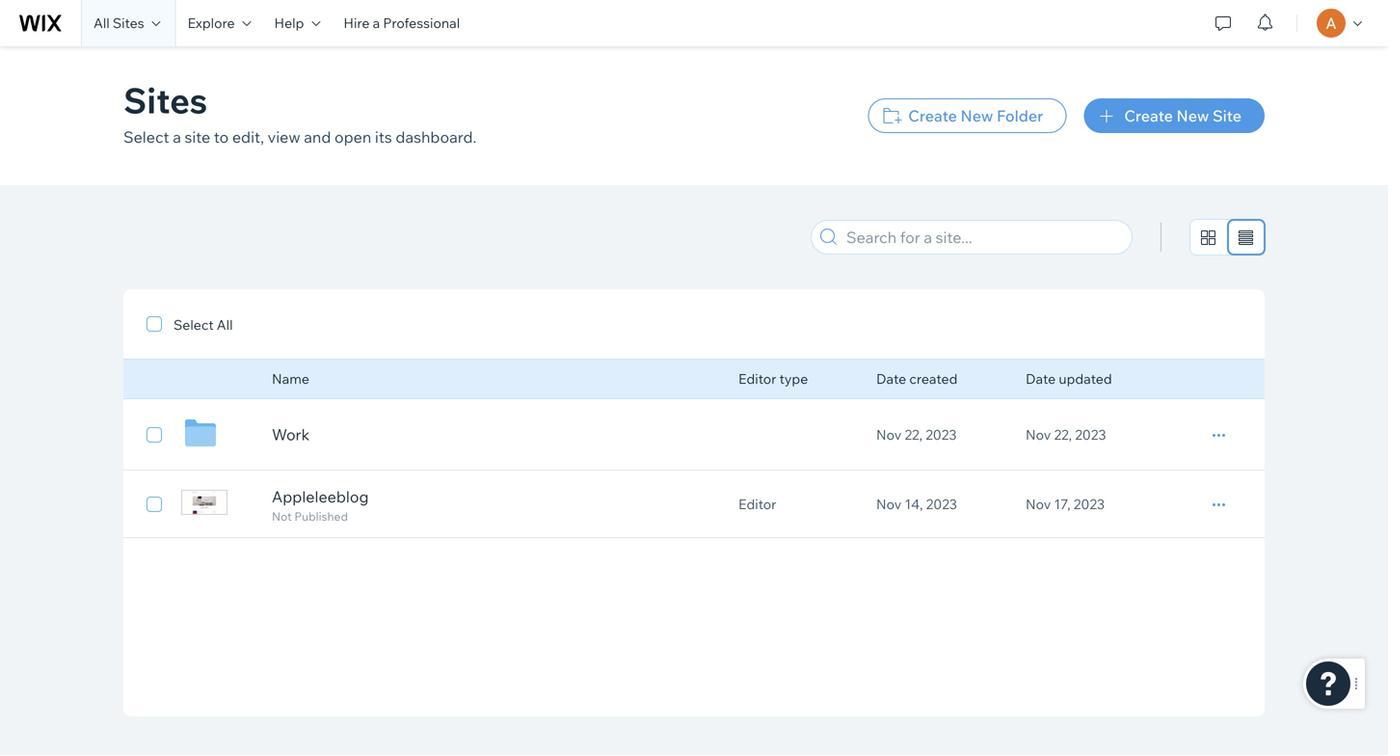 Task type: vqa. For each thing, say whether or not it's contained in the screenshot.
rightmost Create
yes



Task type: describe. For each thing, give the bounding box(es) containing it.
nov 14, 2023
[[877, 496, 957, 513]]

create new site button
[[1084, 98, 1265, 133]]

2023 right 14,
[[926, 496, 957, 513]]

updated
[[1059, 370, 1112, 387]]

sites select a site to edit, view and open its dashboard.
[[123, 78, 477, 147]]

2023 down "created"
[[926, 426, 957, 443]]

1 22, from the left
[[905, 426, 923, 443]]

to
[[214, 127, 229, 147]]

nov left 17,
[[1026, 496, 1051, 513]]

new for site
[[1177, 106, 1210, 125]]

all sites
[[94, 14, 144, 31]]

edit,
[[232, 127, 264, 147]]

folder
[[997, 106, 1044, 125]]

date for date updated
[[1026, 370, 1056, 387]]

hire
[[344, 14, 370, 31]]

nov 17, 2023
[[1026, 496, 1105, 513]]

2 nov 22, 2023 from the left
[[1026, 426, 1107, 443]]

create new folder button
[[868, 98, 1067, 133]]

editor type
[[739, 370, 808, 387]]

a inside sites select a site to edit, view and open its dashboard.
[[173, 127, 181, 147]]

date created
[[877, 370, 958, 387]]

select inside option
[[174, 316, 214, 333]]

editor for editor
[[739, 496, 777, 513]]

its
[[375, 127, 392, 147]]

type
[[780, 370, 808, 387]]

create new site
[[1125, 106, 1242, 125]]

appleleeblog not published
[[272, 487, 369, 524]]

create for create new folder
[[909, 106, 957, 125]]

help
[[274, 14, 304, 31]]

0 vertical spatial all
[[94, 14, 110, 31]]

0 vertical spatial a
[[373, 14, 380, 31]]

not
[[272, 509, 292, 524]]

17,
[[1054, 496, 1071, 513]]

explore
[[188, 14, 235, 31]]

date for date created
[[877, 370, 907, 387]]

Select All checkbox
[[147, 312, 233, 336]]

14,
[[905, 496, 923, 513]]

and
[[304, 127, 331, 147]]

nov down the date created
[[877, 426, 902, 443]]



Task type: locate. For each thing, give the bounding box(es) containing it.
None checkbox
[[147, 423, 162, 446]]

1 vertical spatial editor
[[739, 496, 777, 513]]

date updated
[[1026, 370, 1112, 387]]

2 date from the left
[[1026, 370, 1056, 387]]

select
[[123, 127, 169, 147], [174, 316, 214, 333]]

new left site
[[1177, 106, 1210, 125]]

all inside option
[[217, 316, 233, 333]]

help button
[[263, 0, 332, 46]]

2023 down updated
[[1075, 426, 1107, 443]]

0 vertical spatial sites
[[113, 14, 144, 31]]

1 new from the left
[[961, 106, 994, 125]]

view
[[268, 127, 301, 147]]

new left folder
[[961, 106, 994, 125]]

create new folder
[[909, 106, 1044, 125]]

22, down the date created
[[905, 426, 923, 443]]

sites left explore
[[113, 14, 144, 31]]

create left site
[[1125, 106, 1173, 125]]

2 create from the left
[[1125, 106, 1173, 125]]

1 horizontal spatial nov 22, 2023
[[1026, 426, 1107, 443]]

0 horizontal spatial select
[[123, 127, 169, 147]]

1 horizontal spatial new
[[1177, 106, 1210, 125]]

2023 right 17,
[[1074, 496, 1105, 513]]

1 horizontal spatial a
[[373, 14, 380, 31]]

0 horizontal spatial new
[[961, 106, 994, 125]]

1 create from the left
[[909, 106, 957, 125]]

1 horizontal spatial 22,
[[1054, 426, 1072, 443]]

0 vertical spatial select
[[123, 127, 169, 147]]

a right "hire"
[[373, 14, 380, 31]]

sites
[[113, 14, 144, 31], [123, 78, 207, 122]]

select inside sites select a site to edit, view and open its dashboard.
[[123, 127, 169, 147]]

appleleeblog image
[[181, 490, 228, 515]]

nov down date updated
[[1026, 426, 1051, 443]]

select all
[[174, 316, 233, 333]]

hire a professional
[[344, 14, 460, 31]]

sites up 'site' on the top of page
[[123, 78, 207, 122]]

1 horizontal spatial date
[[1026, 370, 1056, 387]]

Search for a site... field
[[841, 221, 1126, 254]]

appleleeblog
[[272, 487, 369, 506]]

created
[[910, 370, 958, 387]]

2 new from the left
[[1177, 106, 1210, 125]]

1 date from the left
[[877, 370, 907, 387]]

1 vertical spatial a
[[173, 127, 181, 147]]

sites inside sites select a site to edit, view and open its dashboard.
[[123, 78, 207, 122]]

nov 22, 2023 down date updated
[[1026, 426, 1107, 443]]

1 vertical spatial sites
[[123, 78, 207, 122]]

date
[[877, 370, 907, 387], [1026, 370, 1056, 387]]

hire a professional link
[[332, 0, 472, 46]]

editor
[[739, 370, 777, 387], [739, 496, 777, 513]]

nov
[[877, 426, 902, 443], [1026, 426, 1051, 443], [877, 496, 902, 513], [1026, 496, 1051, 513]]

nov left 14,
[[877, 496, 902, 513]]

professional
[[383, 14, 460, 31]]

site
[[1213, 106, 1242, 125]]

22, down date updated
[[1054, 426, 1072, 443]]

a left 'site' on the top of page
[[173, 127, 181, 147]]

create
[[909, 106, 957, 125], [1125, 106, 1173, 125]]

name
[[272, 370, 309, 387]]

1 editor from the top
[[739, 370, 777, 387]]

new
[[961, 106, 994, 125], [1177, 106, 1210, 125]]

open
[[335, 127, 372, 147]]

work
[[272, 425, 310, 444]]

0 horizontal spatial a
[[173, 127, 181, 147]]

date left updated
[[1026, 370, 1056, 387]]

1 vertical spatial select
[[174, 316, 214, 333]]

1 horizontal spatial all
[[217, 316, 233, 333]]

1 vertical spatial all
[[217, 316, 233, 333]]

date left "created"
[[877, 370, 907, 387]]

None checkbox
[[147, 493, 162, 516]]

1 nov 22, 2023 from the left
[[877, 426, 957, 443]]

1 horizontal spatial select
[[174, 316, 214, 333]]

published
[[294, 509, 348, 524]]

create for create new site
[[1125, 106, 1173, 125]]

0 horizontal spatial 22,
[[905, 426, 923, 443]]

2 22, from the left
[[1054, 426, 1072, 443]]

0 vertical spatial editor
[[739, 370, 777, 387]]

new for folder
[[961, 106, 994, 125]]

22,
[[905, 426, 923, 443], [1054, 426, 1072, 443]]

nov 22, 2023 down the date created
[[877, 426, 957, 443]]

create left folder
[[909, 106, 957, 125]]

2 editor from the top
[[739, 496, 777, 513]]

a
[[373, 14, 380, 31], [173, 127, 181, 147]]

dashboard.
[[396, 127, 477, 147]]

1 horizontal spatial create
[[1125, 106, 1173, 125]]

2023
[[926, 426, 957, 443], [1075, 426, 1107, 443], [926, 496, 957, 513], [1074, 496, 1105, 513]]

0 horizontal spatial nov 22, 2023
[[877, 426, 957, 443]]

site
[[185, 127, 210, 147]]

nov 22, 2023
[[877, 426, 957, 443], [1026, 426, 1107, 443]]

0 horizontal spatial create
[[909, 106, 957, 125]]

0 horizontal spatial date
[[877, 370, 907, 387]]

0 horizontal spatial all
[[94, 14, 110, 31]]

all
[[94, 14, 110, 31], [217, 316, 233, 333]]

editor for editor type
[[739, 370, 777, 387]]



